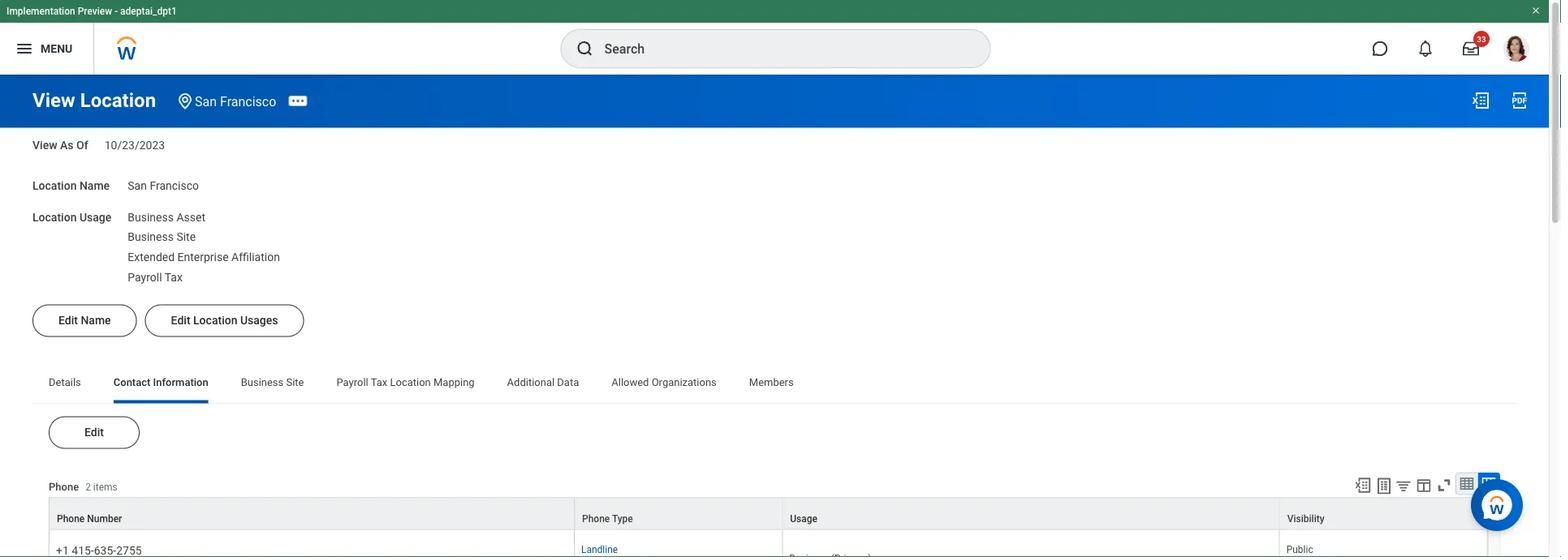 Task type: describe. For each thing, give the bounding box(es) containing it.
10/23/2023
[[105, 139, 165, 152]]

business for business site element at the top left
[[128, 231, 174, 244]]

usage button
[[783, 499, 1280, 530]]

contact information
[[113, 377, 208, 389]]

san francisco link
[[195, 94, 276, 109]]

table image
[[1459, 476, 1476, 492]]

location up view as of element
[[80, 89, 156, 112]]

site inside tab list
[[286, 377, 304, 389]]

fullscreen image
[[1436, 477, 1454, 495]]

location down location name
[[32, 211, 77, 224]]

export to excel image
[[1355, 477, 1372, 495]]

mapping
[[434, 377, 475, 389]]

-
[[115, 6, 118, 17]]

allowed
[[612, 377, 649, 389]]

preview
[[78, 6, 112, 17]]

tab list inside view location main content
[[32, 365, 1517, 404]]

export to worksheets image
[[1375, 477, 1394, 496]]

expand table image
[[1481, 476, 1497, 492]]

contact
[[113, 377, 151, 389]]

payroll for payroll tax
[[128, 271, 162, 284]]

extended enterprise affiliation
[[128, 251, 280, 264]]

business asset
[[128, 211, 205, 224]]

close environment banner image
[[1532, 6, 1541, 15]]

landline link
[[581, 541, 618, 556]]

enterprise
[[177, 251, 229, 264]]

view printable version (pdf) image
[[1510, 91, 1530, 110]]

tax for payroll tax location mapping
[[371, 377, 388, 389]]

menu banner
[[0, 0, 1549, 75]]

public element
[[1287, 541, 1314, 556]]

toolbar inside view location main content
[[1347, 473, 1501, 498]]

number
[[87, 514, 122, 525]]

usages
[[240, 314, 278, 327]]

details
[[49, 377, 81, 389]]

business site inside tab list
[[241, 377, 304, 389]]

business asset element
[[128, 207, 205, 224]]

business site element
[[128, 227, 196, 244]]

view for view location
[[32, 89, 75, 112]]

phone number button
[[50, 499, 574, 530]]

usage inside 'popup button'
[[790, 514, 818, 525]]

implementation
[[6, 6, 75, 17]]

as
[[60, 139, 74, 152]]

view for view as of
[[32, 139, 57, 152]]

phone type
[[582, 514, 633, 525]]

select to filter grid data image
[[1395, 478, 1413, 495]]

view location
[[32, 89, 156, 112]]

edit name button
[[32, 305, 137, 337]]

+1 415-635-2755
[[56, 544, 142, 558]]

export to excel image
[[1471, 91, 1491, 110]]

members
[[749, 377, 794, 389]]

location inside edit location usages button
[[193, 314, 237, 327]]

phone for phone type
[[582, 514, 610, 525]]

san francisco for the location name element
[[128, 179, 199, 192]]

edit inside button
[[84, 426, 104, 440]]

san for the location name element
[[128, 179, 147, 192]]

san for san francisco link
[[195, 94, 217, 109]]



Task type: locate. For each thing, give the bounding box(es) containing it.
tax down extended
[[165, 271, 183, 284]]

phone left 2
[[49, 481, 79, 493]]

phone left type
[[582, 514, 610, 525]]

location usage
[[32, 211, 111, 224]]

business up extended
[[128, 231, 174, 244]]

asset
[[177, 211, 205, 224]]

edit
[[58, 314, 78, 327], [171, 314, 190, 327], [84, 426, 104, 440]]

profile logan mcneil image
[[1504, 36, 1530, 65]]

additional data
[[507, 377, 579, 389]]

635-
[[94, 544, 116, 558]]

san francisco
[[195, 94, 276, 109], [128, 179, 199, 192]]

0 horizontal spatial usage
[[80, 211, 111, 224]]

name for edit name
[[81, 314, 111, 327]]

row
[[49, 498, 1488, 531]]

tab list
[[32, 365, 1517, 404]]

0 horizontal spatial francisco
[[150, 179, 199, 192]]

business site down usages
[[241, 377, 304, 389]]

2 view from the top
[[32, 139, 57, 152]]

row inside view location main content
[[49, 498, 1488, 531]]

francisco for san francisco link
[[220, 94, 276, 109]]

view location main content
[[0, 75, 1549, 558]]

search image
[[575, 39, 595, 58]]

business (primary) element
[[790, 550, 872, 558]]

site
[[177, 231, 196, 244], [286, 377, 304, 389]]

0 vertical spatial site
[[177, 231, 196, 244]]

business site
[[128, 231, 196, 244], [241, 377, 304, 389]]

0 horizontal spatial business site
[[128, 231, 196, 244]]

affiliation
[[231, 251, 280, 264]]

payroll inside the items selected list
[[128, 271, 162, 284]]

edit button
[[49, 417, 140, 449]]

location name element
[[128, 169, 199, 193]]

click to view/edit grid preferences image
[[1415, 477, 1433, 495]]

1 vertical spatial payroll
[[337, 377, 368, 389]]

edit down "payroll tax"
[[171, 314, 190, 327]]

location image
[[175, 92, 195, 111]]

francisco up business asset element
[[150, 179, 199, 192]]

inbox large image
[[1463, 41, 1480, 57]]

tax inside tab list
[[371, 377, 388, 389]]

view
[[32, 89, 75, 112], [32, 139, 57, 152]]

Search Workday  search field
[[605, 31, 957, 67]]

1 horizontal spatial business site
[[241, 377, 304, 389]]

francisco
[[220, 94, 276, 109], [150, 179, 199, 192]]

1 horizontal spatial payroll
[[337, 377, 368, 389]]

items
[[93, 482, 118, 493]]

1 horizontal spatial site
[[286, 377, 304, 389]]

location up location usage
[[32, 179, 77, 192]]

phone inside popup button
[[582, 514, 610, 525]]

francisco for the location name element
[[150, 179, 199, 192]]

name
[[80, 179, 110, 192], [81, 314, 111, 327]]

1 view from the top
[[32, 89, 75, 112]]

edit name
[[58, 314, 111, 327]]

edit location usages
[[171, 314, 278, 327]]

notifications large image
[[1418, 41, 1434, 57]]

row containing phone number
[[49, 498, 1488, 531]]

1 vertical spatial name
[[81, 314, 111, 327]]

33
[[1477, 34, 1487, 44]]

payroll for payroll tax location mapping
[[337, 377, 368, 389]]

33 button
[[1454, 31, 1490, 67]]

0 vertical spatial business site
[[128, 231, 196, 244]]

1 horizontal spatial tax
[[371, 377, 388, 389]]

+1 415-635-2755 row
[[49, 531, 1488, 558]]

2755
[[116, 544, 142, 558]]

toolbar
[[1347, 473, 1501, 498]]

phone for phone 2 items
[[49, 481, 79, 493]]

payroll tax
[[128, 271, 183, 284]]

+1
[[56, 544, 69, 558]]

2 horizontal spatial edit
[[171, 314, 190, 327]]

extended enterprise affiliation element
[[128, 247, 280, 264]]

1 horizontal spatial francisco
[[220, 94, 276, 109]]

phone 2 items
[[49, 481, 118, 493]]

business for business asset element
[[128, 211, 174, 224]]

0 horizontal spatial tax
[[165, 271, 183, 284]]

data
[[557, 377, 579, 389]]

allowed organizations
[[612, 377, 717, 389]]

2 vertical spatial business
[[241, 377, 284, 389]]

san francisco for san francisco link
[[195, 94, 276, 109]]

business site inside the items selected list
[[128, 231, 196, 244]]

business up business site element at the top left
[[128, 211, 174, 224]]

1 vertical spatial view
[[32, 139, 57, 152]]

1 horizontal spatial edit
[[84, 426, 104, 440]]

0 vertical spatial tax
[[165, 271, 183, 284]]

0 horizontal spatial edit
[[58, 314, 78, 327]]

type
[[612, 514, 633, 525]]

name inside button
[[81, 314, 111, 327]]

location left usages
[[193, 314, 237, 327]]

phone type button
[[575, 499, 782, 530]]

of
[[76, 139, 88, 152]]

edit up 2
[[84, 426, 104, 440]]

name for location name
[[80, 179, 110, 192]]

payroll
[[128, 271, 162, 284], [337, 377, 368, 389]]

location name
[[32, 179, 110, 192]]

2
[[85, 482, 91, 493]]

0 vertical spatial name
[[80, 179, 110, 192]]

extended
[[128, 251, 175, 264]]

implementation preview -   adeptai_dpt1
[[6, 6, 177, 17]]

phone
[[49, 481, 79, 493], [57, 514, 85, 525], [582, 514, 610, 525]]

1 vertical spatial san francisco
[[128, 179, 199, 192]]

additional
[[507, 377, 555, 389]]

tax for payroll tax
[[165, 271, 183, 284]]

business
[[128, 211, 174, 224], [128, 231, 174, 244], [241, 377, 284, 389]]

usage up +1 415-635-2755 row
[[790, 514, 818, 525]]

public
[[1287, 544, 1314, 556]]

1 vertical spatial francisco
[[150, 179, 199, 192]]

edit inside button
[[58, 314, 78, 327]]

1 vertical spatial business
[[128, 231, 174, 244]]

francisco right location icon
[[220, 94, 276, 109]]

business site down business asset
[[128, 231, 196, 244]]

phone for phone number
[[57, 514, 85, 525]]

payroll inside tab list
[[337, 377, 368, 389]]

tax left the mapping
[[371, 377, 388, 389]]

0 vertical spatial san francisco
[[195, 94, 276, 109]]

1 vertical spatial usage
[[790, 514, 818, 525]]

payroll tax location mapping
[[337, 377, 475, 389]]

view as of
[[32, 139, 88, 152]]

information
[[153, 377, 208, 389]]

1 vertical spatial business site
[[241, 377, 304, 389]]

1 horizontal spatial usage
[[790, 514, 818, 525]]

view up view as of
[[32, 89, 75, 112]]

1 vertical spatial tax
[[371, 377, 388, 389]]

name up location usage
[[80, 179, 110, 192]]

business inside tab list
[[241, 377, 284, 389]]

san
[[195, 94, 217, 109], [128, 179, 147, 192]]

tax inside payroll tax element
[[165, 271, 183, 284]]

tax
[[165, 271, 183, 284], [371, 377, 388, 389]]

justify image
[[15, 39, 34, 58]]

0 horizontal spatial site
[[177, 231, 196, 244]]

location left the mapping
[[390, 377, 431, 389]]

payroll tax element
[[128, 268, 183, 284]]

phone inside popup button
[[57, 514, 85, 525]]

edit for edit name
[[58, 314, 78, 327]]

0 vertical spatial business
[[128, 211, 174, 224]]

san inside the location name element
[[128, 179, 147, 192]]

site inside the items selected list
[[177, 231, 196, 244]]

0 vertical spatial payroll
[[128, 271, 162, 284]]

edit inside button
[[171, 314, 190, 327]]

edit location usages button
[[145, 305, 304, 337]]

usage down location name
[[80, 211, 111, 224]]

business down usages
[[241, 377, 284, 389]]

1 horizontal spatial san
[[195, 94, 217, 109]]

visibility button
[[1280, 499, 1488, 530]]

menu button
[[0, 23, 94, 75]]

menu
[[41, 42, 72, 55]]

name up details
[[81, 314, 111, 327]]

0 horizontal spatial payroll
[[128, 271, 162, 284]]

0 vertical spatial francisco
[[220, 94, 276, 109]]

phone number
[[57, 514, 122, 525]]

0 vertical spatial san
[[195, 94, 217, 109]]

landline
[[581, 544, 618, 556]]

view left as
[[32, 139, 57, 152]]

415-
[[72, 544, 94, 558]]

visibility
[[1288, 514, 1325, 525]]

1 vertical spatial site
[[286, 377, 304, 389]]

items selected list
[[128, 207, 306, 285]]

francisco inside the location name element
[[150, 179, 199, 192]]

edit for edit location usages
[[171, 314, 190, 327]]

1 vertical spatial san
[[128, 179, 147, 192]]

phone up +1
[[57, 514, 85, 525]]

organizations
[[652, 377, 717, 389]]

usage
[[80, 211, 111, 224], [790, 514, 818, 525]]

view as of element
[[105, 129, 165, 153]]

0 vertical spatial usage
[[80, 211, 111, 224]]

0 horizontal spatial san
[[128, 179, 147, 192]]

adeptai_dpt1
[[120, 6, 177, 17]]

0 vertical spatial view
[[32, 89, 75, 112]]

location
[[80, 89, 156, 112], [32, 179, 77, 192], [32, 211, 77, 224], [193, 314, 237, 327], [390, 377, 431, 389]]

edit up details
[[58, 314, 78, 327]]

tab list containing details
[[32, 365, 1517, 404]]



Task type: vqa. For each thing, say whether or not it's contained in the screenshot.
top Business
yes



